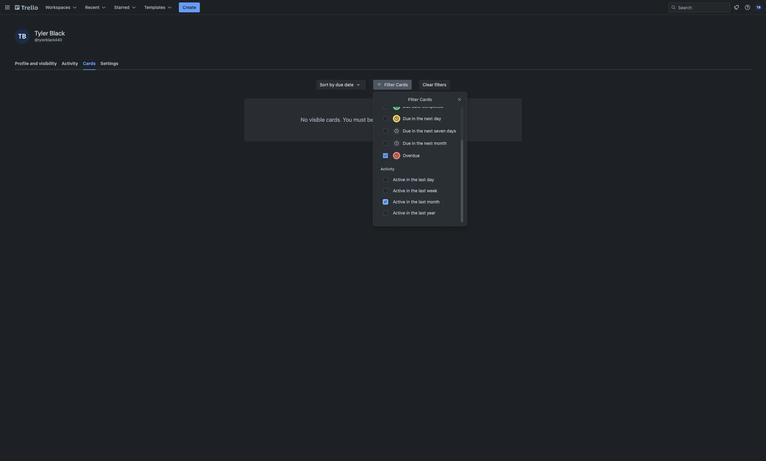 Task type: locate. For each thing, give the bounding box(es) containing it.
1 horizontal spatial activity
[[381, 167, 395, 172]]

active
[[393, 177, 405, 182], [393, 188, 405, 193], [393, 199, 405, 205], [393, 210, 405, 216]]

settings
[[101, 61, 118, 66]]

next left seven
[[424, 128, 433, 134]]

visible
[[309, 117, 325, 123]]

1 horizontal spatial filter cards
[[408, 97, 432, 102]]

the down active in the last day
[[411, 188, 418, 193]]

by
[[330, 82, 335, 87]]

activity
[[62, 61, 78, 66], [381, 167, 395, 172]]

0 horizontal spatial filter cards
[[384, 82, 408, 87]]

4 last from the top
[[419, 210, 426, 216]]

due
[[336, 82, 343, 87]]

appear
[[434, 117, 452, 123]]

no visible cards. you must be added to a card for it to appear here.
[[301, 117, 466, 123]]

cards link
[[83, 58, 96, 70]]

settings link
[[101, 58, 118, 69]]

card
[[403, 117, 414, 123]]

1 vertical spatial activity
[[381, 167, 395, 172]]

1 vertical spatial day
[[427, 177, 434, 182]]

in for active in the last week
[[406, 188, 410, 193]]

the for active in the last day
[[411, 177, 418, 182]]

0 vertical spatial tyler black (tylerblack440) image
[[755, 4, 763, 11]]

be
[[367, 117, 374, 123]]

active in the last week
[[393, 188, 437, 193]]

@
[[35, 38, 38, 42]]

the for due in the next seven days
[[417, 128, 423, 134]]

active for active in the last week
[[393, 188, 405, 193]]

due for due in the next day
[[403, 116, 411, 121]]

primary element
[[0, 0, 766, 15]]

in up active in the last week
[[406, 177, 410, 182]]

due for due date completed
[[403, 104, 411, 109]]

0 horizontal spatial cards
[[83, 61, 96, 66]]

1 horizontal spatial filter
[[408, 97, 419, 102]]

due down card
[[403, 128, 411, 134]]

1 to from the left
[[392, 117, 397, 123]]

1 vertical spatial next
[[424, 128, 433, 134]]

a
[[398, 117, 401, 123]]

3 active from the top
[[393, 199, 405, 205]]

for
[[415, 117, 422, 123]]

month down seven
[[434, 141, 447, 146]]

filter inside button
[[384, 82, 395, 87]]

last
[[419, 177, 426, 182], [419, 188, 426, 193], [419, 199, 426, 205], [419, 210, 426, 216]]

the up active in the last week
[[411, 177, 418, 182]]

month down week
[[427, 199, 440, 205]]

profile and visibility
[[15, 61, 57, 66]]

0 vertical spatial filter
[[384, 82, 395, 87]]

due in the next month
[[403, 141, 447, 146]]

next right "for"
[[424, 116, 433, 121]]

filter
[[384, 82, 395, 87], [408, 97, 419, 102]]

last left week
[[419, 188, 426, 193]]

active down active in the last day
[[393, 188, 405, 193]]

0 vertical spatial month
[[434, 141, 447, 146]]

profile and visibility link
[[15, 58, 57, 69]]

active in the last month
[[393, 199, 440, 205]]

day
[[434, 116, 441, 121], [427, 177, 434, 182]]

and
[[30, 61, 38, 66]]

0 vertical spatial next
[[424, 116, 433, 121]]

1 next from the top
[[424, 116, 433, 121]]

2 horizontal spatial cards
[[420, 97, 432, 102]]

1 horizontal spatial tyler black (tylerblack440) image
[[755, 4, 763, 11]]

in up active in the last year
[[406, 199, 410, 205]]

4 due from the top
[[403, 141, 411, 146]]

cards up due date completed at the top of the page
[[420, 97, 432, 102]]

the down active in the last month
[[411, 210, 418, 216]]

active in the last year
[[393, 210, 436, 216]]

in for due in the next seven days
[[412, 128, 416, 134]]

due for due in the next seven days
[[403, 128, 411, 134]]

in down active in the last month
[[406, 210, 410, 216]]

close popover image
[[457, 97, 462, 102]]

1 due from the top
[[403, 104, 411, 109]]

date
[[344, 82, 354, 87], [412, 104, 421, 109]]

due right "a"
[[403, 116, 411, 121]]

3 last from the top
[[419, 199, 426, 205]]

visibility
[[39, 61, 57, 66]]

due for due in the next month
[[403, 141, 411, 146]]

in for active in the last day
[[406, 177, 410, 182]]

the up overdue
[[417, 141, 423, 146]]

0 horizontal spatial to
[[392, 117, 397, 123]]

day up seven
[[434, 116, 441, 121]]

next
[[424, 116, 433, 121], [424, 128, 433, 134], [424, 141, 433, 146]]

last for month
[[419, 199, 426, 205]]

search image
[[671, 5, 676, 10]]

0 vertical spatial activity
[[62, 61, 78, 66]]

clear filters
[[423, 82, 446, 87]]

activity left cards link
[[62, 61, 78, 66]]

in for active in the last month
[[406, 199, 410, 205]]

tyler black (tylerblack440) image left @ at the top of page
[[15, 29, 30, 44]]

the down "for"
[[417, 128, 423, 134]]

due
[[403, 104, 411, 109], [403, 116, 411, 121], [403, 128, 411, 134], [403, 141, 411, 146]]

last down active in the last week
[[419, 199, 426, 205]]

Search field
[[676, 3, 730, 12]]

3 due from the top
[[403, 128, 411, 134]]

tylerblack440
[[38, 38, 62, 42]]

active in the last day
[[393, 177, 434, 182]]

in up overdue
[[412, 141, 416, 146]]

last for year
[[419, 210, 426, 216]]

activity link
[[62, 58, 78, 69]]

3 next from the top
[[424, 141, 433, 146]]

active down active in the last month
[[393, 210, 405, 216]]

1 horizontal spatial to
[[428, 117, 433, 123]]

active up active in the last year
[[393, 199, 405, 205]]

days
[[447, 128, 456, 134]]

next for seven
[[424, 128, 433, 134]]

added
[[375, 117, 391, 123]]

2 due from the top
[[403, 116, 411, 121]]

filter cards
[[384, 82, 408, 87], [408, 97, 432, 102]]

to right it
[[428, 117, 433, 123]]

tyler black @ tylerblack440
[[35, 30, 65, 42]]

due up card
[[403, 104, 411, 109]]

active up active in the last week
[[393, 177, 405, 182]]

4 active from the top
[[393, 210, 405, 216]]

0 horizontal spatial activity
[[62, 61, 78, 66]]

cards
[[83, 61, 96, 66], [396, 82, 408, 87], [420, 97, 432, 102]]

profile
[[15, 61, 29, 66]]

date up due in the next day on the right
[[412, 104, 421, 109]]

1 horizontal spatial date
[[412, 104, 421, 109]]

1 last from the top
[[419, 177, 426, 182]]

last for week
[[419, 188, 426, 193]]

tyler black (tylerblack440) image right open information menu icon
[[755, 4, 763, 11]]

2 active from the top
[[393, 188, 405, 193]]

1 horizontal spatial cards
[[396, 82, 408, 87]]

2 next from the top
[[424, 128, 433, 134]]

in down "for"
[[412, 128, 416, 134]]

day up week
[[427, 177, 434, 182]]

here.
[[453, 117, 466, 123]]

0 vertical spatial filter cards
[[384, 82, 408, 87]]

the
[[417, 116, 423, 121], [417, 128, 423, 134], [417, 141, 423, 146], [411, 177, 418, 182], [411, 188, 418, 193], [411, 199, 418, 205], [411, 210, 418, 216]]

in
[[412, 116, 416, 121], [412, 128, 416, 134], [412, 141, 416, 146], [406, 177, 410, 182], [406, 188, 410, 193], [406, 199, 410, 205], [406, 210, 410, 216]]

to left "a"
[[392, 117, 397, 123]]

0 horizontal spatial date
[[344, 82, 354, 87]]

in down active in the last day
[[406, 188, 410, 193]]

last up active in the last week
[[419, 177, 426, 182]]

cards left clear
[[396, 82, 408, 87]]

the up active in the last year
[[411, 199, 418, 205]]

day for active in the last day
[[427, 177, 434, 182]]

cards right "activity" link
[[83, 61, 96, 66]]

active for active in the last month
[[393, 199, 405, 205]]

2 last from the top
[[419, 188, 426, 193]]

last left year
[[419, 210, 426, 216]]

month
[[434, 141, 447, 146], [427, 199, 440, 205]]

1 active from the top
[[393, 177, 405, 182]]

in left it
[[412, 116, 416, 121]]

cards inside button
[[396, 82, 408, 87]]

the left it
[[417, 116, 423, 121]]

to
[[392, 117, 397, 123], [428, 117, 433, 123]]

tyler black (tylerblack440) image
[[755, 4, 763, 11], [15, 29, 30, 44]]

filters
[[435, 82, 446, 87]]

create
[[183, 5, 196, 10]]

in for due in the next day
[[412, 116, 416, 121]]

0 vertical spatial date
[[344, 82, 354, 87]]

day for due in the next day
[[434, 116, 441, 121]]

2 vertical spatial next
[[424, 141, 433, 146]]

date right due
[[344, 82, 354, 87]]

0 horizontal spatial filter
[[384, 82, 395, 87]]

templates button
[[141, 2, 175, 12]]

activity up active in the last day
[[381, 167, 395, 172]]

filter cards button
[[373, 80, 412, 90]]

due up overdue
[[403, 141, 411, 146]]

1 vertical spatial cards
[[396, 82, 408, 87]]

1 vertical spatial month
[[427, 199, 440, 205]]

1 vertical spatial filter
[[408, 97, 419, 102]]

0 vertical spatial day
[[434, 116, 441, 121]]

0 horizontal spatial tyler black (tylerblack440) image
[[15, 29, 30, 44]]

open information menu image
[[745, 4, 751, 10]]

sort
[[320, 82, 328, 87]]

next down due in the next seven days
[[424, 141, 433, 146]]



Task type: describe. For each thing, give the bounding box(es) containing it.
filter cards inside button
[[384, 82, 408, 87]]

1 vertical spatial filter cards
[[408, 97, 432, 102]]

black
[[50, 30, 65, 37]]

back to home image
[[15, 2, 38, 12]]

workspaces button
[[42, 2, 80, 12]]

2 to from the left
[[428, 117, 433, 123]]

month for due in the next month
[[434, 141, 447, 146]]

next for day
[[424, 116, 433, 121]]

create button
[[179, 2, 200, 12]]

clear
[[423, 82, 434, 87]]

due in the next seven days
[[403, 128, 456, 134]]

must
[[354, 117, 366, 123]]

0 notifications image
[[733, 4, 740, 11]]

clear filters button
[[419, 80, 450, 90]]

sort by due date button
[[316, 80, 366, 90]]

overdue
[[403, 153, 420, 158]]

sort by due date
[[320, 82, 354, 87]]

starred
[[114, 5, 129, 10]]

templates
[[144, 5, 165, 10]]

the for active in the last year
[[411, 210, 418, 216]]

workspaces
[[45, 5, 70, 10]]

active for active in the last year
[[393, 210, 405, 216]]

the for due in the next month
[[417, 141, 423, 146]]

due in the next day
[[403, 116, 441, 121]]

2 vertical spatial cards
[[420, 97, 432, 102]]

the for due in the next day
[[417, 116, 423, 121]]

week
[[427, 188, 437, 193]]

1 vertical spatial tyler black (tylerblack440) image
[[15, 29, 30, 44]]

year
[[427, 210, 436, 216]]

cards.
[[326, 117, 341, 123]]

1 vertical spatial date
[[412, 104, 421, 109]]

next for month
[[424, 141, 433, 146]]

month for active in the last month
[[427, 199, 440, 205]]

recent button
[[81, 2, 109, 12]]

seven
[[434, 128, 446, 134]]

date inside popup button
[[344, 82, 354, 87]]

you
[[343, 117, 352, 123]]

last for day
[[419, 177, 426, 182]]

starred button
[[111, 2, 139, 12]]

due date completed
[[403, 104, 443, 109]]

recent
[[85, 5, 99, 10]]

active for active in the last day
[[393, 177, 405, 182]]

the for active in the last week
[[411, 188, 418, 193]]

it
[[423, 117, 427, 123]]

tyler
[[35, 30, 48, 37]]

completed
[[422, 104, 443, 109]]

in for active in the last year
[[406, 210, 410, 216]]

0 vertical spatial cards
[[83, 61, 96, 66]]

in for due in the next month
[[412, 141, 416, 146]]

no
[[301, 117, 308, 123]]

the for active in the last month
[[411, 199, 418, 205]]



Task type: vqa. For each thing, say whether or not it's contained in the screenshot.
2nd to from the left
yes



